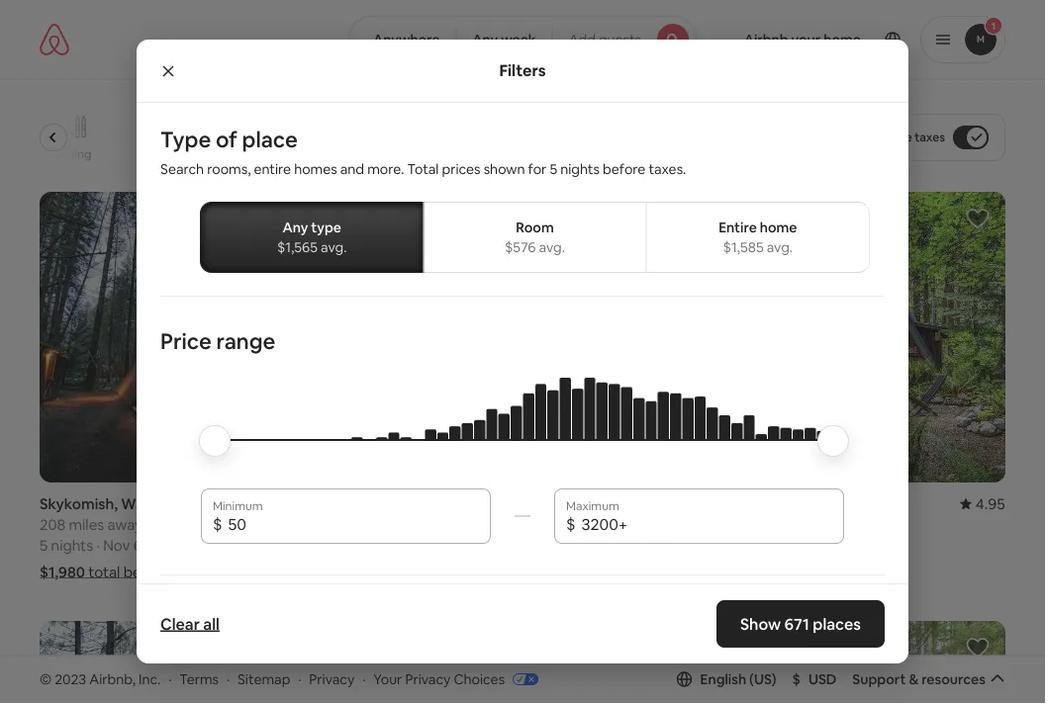 Task type: vqa. For each thing, say whether or not it's contained in the screenshot.
Profile Element
yes



Task type: locate. For each thing, give the bounding box(es) containing it.
price range
[[160, 327, 276, 355]]

before down 3
[[779, 563, 825, 582]]

0 horizontal spatial avg.
[[321, 239, 347, 256]]

$
[[213, 514, 222, 534], [566, 514, 576, 534], [792, 671, 801, 689]]

1 washington from the left
[[121, 494, 205, 514]]

2 horizontal spatial avg.
[[767, 239, 793, 256]]

search
[[160, 160, 204, 178]]

any inside any week button
[[472, 31, 498, 48]]

skykomish,
[[40, 494, 118, 514]]

homes
[[294, 160, 337, 178]]

avg. down room at top
[[539, 239, 565, 256]]

2 – from the left
[[474, 536, 481, 555]]

–
[[145, 536, 153, 555], [474, 536, 481, 555], [805, 536, 813, 555]]

tab list containing any type ‎$1,565 avg.
[[200, 202, 870, 273]]

2 washington from the left
[[779, 494, 863, 514]]

total inside button
[[846, 130, 872, 145]]

1 avg. from the left
[[321, 239, 347, 256]]

room ‎$576 avg.
[[505, 219, 565, 256]]

· left nov
[[96, 536, 100, 555]]

5 up the $1,688
[[370, 536, 378, 555]]

1 horizontal spatial washington
[[779, 494, 863, 514]]

washington up 8
[[779, 494, 863, 514]]

display total before taxes
[[802, 130, 945, 145]]

privacy
[[309, 671, 355, 689], [405, 671, 451, 689]]

· inside 5 nights · jul 14 – 19 $1,688 total before taxes
[[426, 536, 430, 555]]

$ text field down "packwood," on the bottom of the page
[[582, 514, 832, 534]]

0 horizontal spatial –
[[145, 536, 153, 555]]

1 horizontal spatial avg.
[[539, 239, 565, 256]]

miles
[[69, 515, 104, 534]]

– right the 6
[[145, 536, 153, 555]]

nights up the $1,688
[[381, 536, 423, 555]]

2 horizontal spatial –
[[805, 536, 813, 555]]

– inside 5 nights · jul 14 – 19 $1,688 total before taxes
[[474, 536, 481, 555]]

– for 5 nights · jul 14 – 19 $1,688 total before taxes
[[474, 536, 481, 555]]

0 horizontal spatial any
[[282, 219, 308, 237]]

rooms,
[[207, 160, 251, 178]]

chilliwack,
[[370, 494, 444, 514]]

1 horizontal spatial $ text field
[[582, 514, 832, 534]]

prices
[[442, 160, 481, 178]]

add
[[569, 31, 596, 48]]

1 horizontal spatial show
[[740, 614, 781, 634]]

$ up show map button
[[566, 514, 576, 534]]

avg. for entire home
[[767, 239, 793, 256]]

any for type
[[282, 219, 308, 237]]

· inside skykomish, washington 208 miles away 5 nights · nov 6 – 11 $1,980 total before taxes
[[96, 536, 100, 555]]

5
[[550, 160, 557, 178], [40, 536, 48, 555], [370, 536, 378, 555], [699, 536, 708, 555]]

before down 14 at the bottom of page
[[453, 563, 499, 582]]

of
[[216, 125, 237, 153]]

english (us)
[[700, 671, 777, 689]]

clear all
[[160, 614, 220, 634]]

terms
[[179, 671, 219, 689]]

5 down 208
[[40, 536, 48, 555]]

anywhere
[[373, 31, 440, 48]]

· right inc. at the left bottom
[[168, 671, 172, 689]]

grand pianos
[[396, 146, 470, 162]]

clear
[[160, 614, 200, 634]]

2 privacy from the left
[[405, 671, 451, 689]]

show inside filters dialog
[[740, 614, 781, 634]]

1 horizontal spatial any
[[472, 31, 498, 48]]

avg. down home
[[767, 239, 793, 256]]

show for show 671 places
[[740, 614, 781, 634]]

add to wishlist: chilliwack, canada image
[[636, 207, 660, 231]]

week
[[501, 31, 536, 48]]

2 avg. from the left
[[539, 239, 565, 256]]

before
[[875, 130, 912, 145], [603, 160, 646, 178], [123, 563, 169, 582], [453, 563, 499, 582], [779, 563, 825, 582]]

add to wishlist: ashford, washington image
[[966, 636, 990, 660]]

· right terms link
[[227, 671, 230, 689]]

total right display
[[846, 130, 872, 145]]

nights down miles
[[51, 536, 93, 555]]

any week
[[472, 31, 536, 48]]

english (us) button
[[677, 671, 777, 689]]

5 right for
[[550, 160, 557, 178]]

anywhere button
[[348, 16, 457, 63]]

before left taxes.
[[603, 160, 646, 178]]

washington
[[121, 494, 205, 514], [779, 494, 863, 514]]

chilliwack, canada
[[370, 494, 501, 514]]

$ left usd
[[792, 671, 801, 689]]

washington up 11
[[121, 494, 205, 514]]

type of place search rooms, entire homes and more. total prices shown for 5 nights before taxes.
[[160, 125, 686, 178]]

1 – from the left
[[145, 536, 153, 555]]

1 $ text field from the left
[[228, 514, 479, 534]]

None search field
[[348, 16, 697, 63]]

avg.
[[321, 239, 347, 256], [539, 239, 565, 256], [767, 239, 793, 256]]

before right display
[[875, 130, 912, 145]]

3 avg. from the left
[[767, 239, 793, 256]]

&
[[909, 671, 919, 689]]

total
[[846, 130, 872, 145], [88, 563, 120, 582], [418, 563, 450, 582], [744, 563, 776, 582]]

and
[[340, 160, 364, 178]]

any inside any type ‎$1,565 avg.
[[282, 219, 308, 237]]

show left 671
[[740, 614, 781, 634]]

taxes
[[915, 130, 945, 145], [173, 563, 209, 582], [502, 563, 539, 582], [828, 563, 865, 582]]

– right 3
[[805, 536, 813, 555]]

entire home ‎$1,585 avg.
[[719, 219, 797, 256]]

avg. for any type
[[321, 239, 347, 256]]

show left map
[[477, 584, 513, 601]]

privacy right your
[[405, 671, 451, 689]]

– left the "19"
[[474, 536, 481, 555]]

671
[[784, 614, 809, 634]]

display
[[802, 130, 843, 145]]

· inside 5 nights · dec 3 – 8 $1,712 total before taxes
[[756, 536, 760, 555]]

· left dec
[[756, 536, 760, 555]]

avg. inside entire home ‎$1,585 avg.
[[767, 239, 793, 256]]

5 up $1,712
[[699, 536, 708, 555]]

total down dec
[[744, 563, 776, 582]]

avg. down type
[[321, 239, 347, 256]]

show
[[477, 584, 513, 601], [740, 614, 781, 634]]

places
[[813, 614, 861, 634]]

total down nov
[[88, 563, 120, 582]]

taxes inside 5 nights · dec 3 – 8 $1,712 total before taxes
[[828, 563, 865, 582]]

$ right away
[[213, 514, 222, 534]]

0 horizontal spatial $ text field
[[228, 514, 479, 534]]

taxes inside button
[[915, 130, 945, 145]]

3 – from the left
[[805, 536, 813, 555]]

0 horizontal spatial washington
[[121, 494, 205, 514]]

total down jul
[[418, 563, 450, 582]]

14
[[456, 536, 470, 555]]

0 vertical spatial show
[[477, 584, 513, 601]]

price
[[160, 327, 212, 355]]

washington for packwood, washington
[[779, 494, 863, 514]]

0 horizontal spatial show
[[477, 584, 513, 601]]

before down the 6
[[123, 563, 169, 582]]

11
[[156, 536, 168, 555]]

guests
[[599, 31, 641, 48]]

tab list
[[200, 202, 870, 273]]

total inside 5 nights · dec 3 – 8 $1,712 total before taxes
[[744, 563, 776, 582]]

profile element
[[721, 0, 1006, 79]]

$ text field
[[228, 514, 479, 534], [582, 514, 832, 534]]

nights inside 5 nights · jul 14 – 19 $1,688 total before taxes
[[381, 536, 423, 555]]

group
[[40, 99, 666, 176], [40, 192, 346, 483], [370, 192, 676, 483], [699, 192, 1006, 483], [137, 576, 909, 704], [40, 621, 346, 704], [370, 621, 676, 704], [699, 621, 1006, 704]]

english
[[700, 671, 746, 689]]

nights right for
[[560, 160, 600, 178]]

– inside 5 nights · dec 3 – 8 $1,712 total before taxes
[[805, 536, 813, 555]]

before inside the type of place search rooms, entire homes and more. total prices shown for 5 nights before taxes.
[[603, 160, 646, 178]]

avg. inside any type ‎$1,565 avg.
[[321, 239, 347, 256]]

·
[[96, 536, 100, 555], [426, 536, 430, 555], [756, 536, 760, 555], [168, 671, 172, 689], [227, 671, 230, 689], [298, 671, 301, 689], [362, 671, 366, 689]]

privacy left your
[[309, 671, 355, 689]]

1 horizontal spatial –
[[474, 536, 481, 555]]

1 vertical spatial show
[[740, 614, 781, 634]]

nights up $1,712
[[711, 536, 753, 555]]

1 vertical spatial any
[[282, 219, 308, 237]]

0 vertical spatial any
[[472, 31, 498, 48]]

5 inside skykomish, washington 208 miles away 5 nights · nov 6 – 11 $1,980 total before taxes
[[40, 536, 48, 555]]

$ text field down chilliwack,
[[228, 514, 479, 534]]

before inside button
[[875, 130, 912, 145]]

room
[[516, 219, 554, 237]]

0 horizontal spatial $
[[213, 514, 222, 534]]

show inside button
[[477, 584, 513, 601]]

1 horizontal spatial $
[[566, 514, 576, 534]]

play
[[238, 146, 261, 162]]

none search field containing anywhere
[[348, 16, 697, 63]]

filters dialog
[[137, 40, 909, 704]]

$1,688
[[370, 563, 415, 582]]

1 horizontal spatial privacy
[[405, 671, 451, 689]]

any up ‎$1,565 on the left of the page
[[282, 219, 308, 237]]

washington inside skykomish, washington 208 miles away 5 nights · nov 6 – 11 $1,980 total before taxes
[[121, 494, 205, 514]]

all
[[203, 614, 220, 634]]

canada
[[447, 494, 501, 514]]

support & resources
[[853, 671, 986, 689]]

6
[[133, 536, 142, 555]]

any type ‎$1,565 avg.
[[277, 219, 347, 256]]

shown
[[484, 160, 525, 178]]

0 horizontal spatial privacy
[[309, 671, 355, 689]]

privacy link
[[309, 671, 355, 689]]

lake
[[149, 146, 175, 162]]

any left week
[[472, 31, 498, 48]]

· left jul
[[426, 536, 430, 555]]



Task type: describe. For each thing, give the bounding box(es) containing it.
8
[[816, 536, 825, 555]]

3
[[794, 536, 802, 555]]

· left your
[[362, 671, 366, 689]]

filters
[[499, 60, 546, 81]]

total inside 5 nights · jul 14 – 19 $1,688 total before taxes
[[418, 563, 450, 582]]

packwood, washington
[[699, 494, 863, 514]]

show 671 places
[[740, 614, 861, 634]]

your privacy choices link
[[373, 671, 539, 690]]

$ usd
[[792, 671, 837, 689]]

add to wishlist: skykomish, washington image
[[306, 207, 330, 231]]

entire
[[719, 219, 757, 237]]

1 privacy from the left
[[309, 671, 355, 689]]

(us)
[[749, 671, 777, 689]]

add guests button
[[552, 16, 697, 63]]

pianos
[[433, 146, 470, 162]]

jul
[[433, 536, 452, 555]]

home
[[760, 219, 797, 237]]

nov
[[103, 536, 130, 555]]

5 nights · jul 14 – 19 $1,688 total before taxes
[[370, 536, 539, 582]]

type
[[160, 125, 211, 153]]

nights inside the type of place search rooms, entire homes and more. total prices shown for 5 nights before taxes.
[[560, 160, 600, 178]]

dec
[[763, 536, 791, 555]]

208
[[40, 515, 66, 534]]

away
[[107, 515, 142, 534]]

type
[[311, 219, 341, 237]]

display total before taxes button
[[786, 114, 1006, 161]]

© 2023 airbnb, inc. ·
[[40, 671, 172, 689]]

more.
[[367, 160, 404, 178]]

sitemap
[[238, 671, 290, 689]]

before inside 5 nights · jul 14 – 19 $1,688 total before taxes
[[453, 563, 499, 582]]

show 671 places link
[[717, 601, 885, 648]]

taxes.
[[649, 160, 686, 178]]

support
[[853, 671, 906, 689]]

· left privacy "link" on the left bottom of the page
[[298, 671, 301, 689]]

‎$576
[[505, 239, 536, 256]]

2023
[[55, 671, 86, 689]]

19
[[484, 536, 499, 555]]

$1,712
[[699, 563, 741, 582]]

most stays cost more than $800 per night. image
[[217, 378, 828, 496]]

your
[[373, 671, 402, 689]]

terms link
[[179, 671, 219, 689]]

tab list inside filters dialog
[[200, 202, 870, 273]]

total
[[407, 160, 439, 178]]

$1,980
[[40, 563, 85, 582]]

clear all button
[[150, 605, 229, 644]]

group containing skiing
[[40, 99, 666, 176]]

sitemap link
[[238, 671, 290, 689]]

entire
[[254, 160, 291, 178]]

show for show map
[[477, 584, 513, 601]]

any for week
[[472, 31, 498, 48]]

5 inside 5 nights · dec 3 – 8 $1,712 total before taxes
[[699, 536, 708, 555]]

choices
[[454, 671, 505, 689]]

taxes inside 5 nights · jul 14 – 19 $1,688 total before taxes
[[502, 563, 539, 582]]

©
[[40, 671, 52, 689]]

nights inside 5 nights · dec 3 – 8 $1,712 total before taxes
[[711, 536, 753, 555]]

avg. inside room ‎$576 avg.
[[539, 239, 565, 256]]

before inside 5 nights · dec 3 – 8 $1,712 total before taxes
[[779, 563, 825, 582]]

4.95
[[976, 494, 1006, 514]]

2 $ text field from the left
[[582, 514, 832, 534]]

‎$1,565
[[277, 239, 318, 256]]

– inside skykomish, washington 208 miles away 5 nights · nov 6 – 11 $1,980 total before taxes
[[145, 536, 153, 555]]

total inside skykomish, washington 208 miles away 5 nights · nov 6 – 11 $1,980 total before taxes
[[88, 563, 120, 582]]

place
[[242, 125, 298, 153]]

nights inside skykomish, washington 208 miles away 5 nights · nov 6 – 11 $1,980 total before taxes
[[51, 536, 93, 555]]

skiing
[[59, 146, 92, 162]]

2 horizontal spatial $
[[792, 671, 801, 689]]

airbnb,
[[89, 671, 136, 689]]

grand
[[396, 146, 431, 162]]

before inside skykomish, washington 208 miles away 5 nights · nov 6 – 11 $1,980 total before taxes
[[123, 563, 169, 582]]

for
[[528, 160, 547, 178]]

any week button
[[456, 16, 553, 63]]

range
[[216, 327, 276, 355]]

– for 5 nights · dec 3 – 8 $1,712 total before taxes
[[805, 536, 813, 555]]

inc.
[[139, 671, 161, 689]]

show map button
[[457, 569, 588, 616]]

5 nights · dec 3 – 8 $1,712 total before taxes
[[699, 536, 865, 582]]

resources
[[922, 671, 986, 689]]

5 inside the type of place search rooms, entire homes and more. total prices shown for 5 nights before taxes.
[[550, 160, 557, 178]]

‎$1,585
[[723, 239, 764, 256]]

map
[[515, 584, 545, 601]]

packwood,
[[699, 494, 776, 514]]

add guests
[[569, 31, 641, 48]]

skykomish, washington 208 miles away 5 nights · nov 6 – 11 $1,980 total before taxes
[[40, 494, 209, 582]]

taxes inside skykomish, washington 208 miles away 5 nights · nov 6 – 11 $1,980 total before taxes
[[173, 563, 209, 582]]

washington for skykomish, washington 208 miles away 5 nights · nov 6 – 11 $1,980 total before taxes
[[121, 494, 205, 514]]

your privacy choices
[[373, 671, 505, 689]]

usd
[[809, 671, 837, 689]]

support & resources button
[[853, 671, 1006, 689]]

terms · sitemap · privacy
[[179, 671, 355, 689]]

5 inside 5 nights · jul 14 – 19 $1,688 total before taxes
[[370, 536, 378, 555]]

add to wishlist: packwood, washington image
[[966, 207, 990, 231]]

4.95 out of 5 average rating image
[[960, 494, 1006, 514]]



